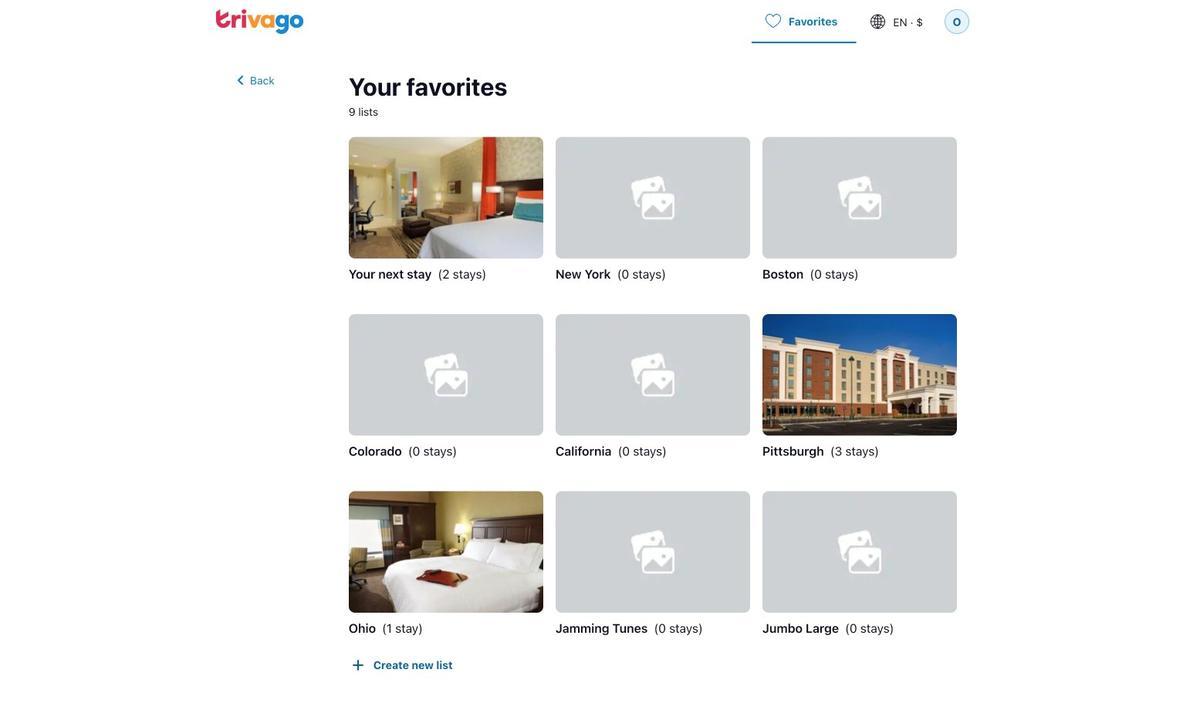 Task type: describe. For each thing, give the bounding box(es) containing it.
california image
[[556, 314, 750, 436]]

jumbo large image
[[763, 492, 957, 613]]

jamming tunes image
[[556, 492, 750, 613]]

ohio image
[[349, 492, 543, 613]]

trivago logo image
[[216, 9, 304, 34]]



Task type: locate. For each thing, give the bounding box(es) containing it.
boston image
[[763, 137, 957, 259]]

your next stay image
[[349, 137, 543, 259]]

new york image
[[556, 137, 750, 259]]

pittsburgh image
[[763, 314, 957, 436]]

colorado image
[[349, 314, 543, 436]]



Task type: vqa. For each thing, say whether or not it's contained in the screenshot.
trivago logo
yes



